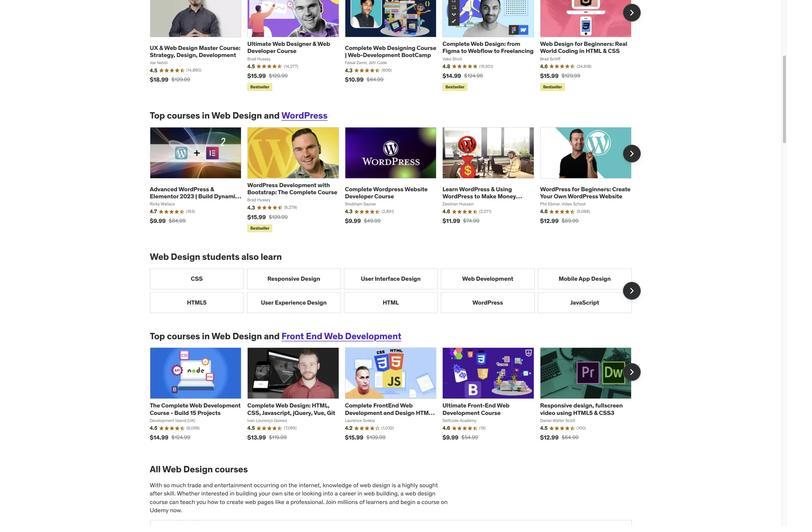 Task type: locate. For each thing, give the bounding box(es) containing it.
carousel element containing css
[[150, 269, 641, 313]]

0 vertical spatial design
[[373, 482, 391, 489]]

1 next image from the top
[[626, 148, 638, 160]]

0 vertical spatial developer
[[248, 47, 276, 55]]

1 horizontal spatial html
[[416, 409, 432, 417]]

ux & web design master course: strategy, design, development
[[150, 44, 241, 59]]

3 carousel element from the top
[[150, 269, 641, 313]]

design,
[[574, 402, 595, 410]]

0 horizontal spatial build
[[174, 409, 189, 417]]

on
[[281, 482, 288, 489], [441, 499, 448, 506]]

0 horizontal spatial ultimate
[[248, 40, 272, 48]]

0 vertical spatial on
[[281, 482, 288, 489]]

0 horizontal spatial course
[[150, 499, 168, 506]]

0 horizontal spatial wordpress link
[[282, 110, 328, 121]]

1 vertical spatial design:
[[290, 402, 311, 410]]

0 horizontal spatial css
[[191, 275, 203, 283]]

wordpress for beginners: create your own wordpress website link
[[541, 185, 631, 200]]

1 vertical spatial design
[[418, 490, 436, 498]]

& right 2023 at top
[[211, 185, 214, 193]]

| inside advanced wordpress & elementor 2023 | build dynamic websites
[[195, 193, 197, 200]]

courses
[[167, 110, 200, 121], [167, 331, 200, 342], [215, 464, 248, 476]]

is
[[392, 482, 396, 489]]

1 vertical spatial ultimate
[[443, 402, 467, 410]]

0 vertical spatial build
[[198, 193, 213, 200]]

development inside the complete web development course - build 15 projects
[[204, 402, 241, 410]]

on left the
[[281, 482, 288, 489]]

developer left wordpress
[[345, 193, 373, 200]]

complete inside the complete web designing course | web-development bootcamp
[[345, 44, 372, 51]]

1 horizontal spatial responsive
[[541, 402, 573, 410]]

1 vertical spatial html5
[[574, 409, 593, 417]]

make
[[482, 193, 497, 200]]

design: for webflow
[[485, 40, 506, 48]]

responsive up "experience"
[[268, 275, 300, 283]]

0 horizontal spatial design
[[373, 482, 391, 489]]

next image for top courses in web design and wordpress
[[626, 148, 638, 160]]

web development link
[[441, 269, 535, 290]]

4 carousel element from the top
[[150, 348, 641, 447]]

developer inside ultimate web designer & web developer course
[[248, 47, 276, 55]]

beginners: left create
[[582, 185, 612, 193]]

1 vertical spatial responsive
[[541, 402, 573, 410]]

master
[[199, 44, 218, 51]]

html5
[[187, 299, 207, 307], [574, 409, 593, 417]]

web inside ultimate front-end web development course
[[497, 402, 510, 410]]

user left interface
[[361, 275, 374, 283]]

1 horizontal spatial ultimate
[[443, 402, 467, 410]]

1 vertical spatial for
[[572, 185, 580, 193]]

with so much trade and entertainment occurring on the internet, knowledge of web design is a highly sought after skill. whether interested in building your own site or looking into a career in web building, a web design course can teach you how to create web pages like a professional. join millions of learners and begin a course on udemy now.
[[150, 482, 448, 515]]

0 vertical spatial css
[[609, 47, 620, 55]]

elementor
[[150, 193, 179, 200]]

2 course from the left
[[422, 499, 440, 506]]

1 vertical spatial css
[[191, 275, 203, 283]]

online
[[443, 200, 461, 207]]

responsive for responsive design, fullscreen video using html5 & css3
[[541, 402, 573, 410]]

complete web designing course | web-development bootcamp link
[[345, 44, 437, 59]]

for inside wordpress for beginners: create your own wordpress website
[[572, 185, 580, 193]]

2 top from the top
[[150, 331, 165, 342]]

responsive inside responsive design, fullscreen video using html5 & css3
[[541, 402, 573, 410]]

1 horizontal spatial website
[[600, 193, 623, 200]]

user interface design link
[[344, 269, 438, 290]]

ultimate
[[248, 40, 272, 48], [443, 402, 467, 410]]

1 top from the top
[[150, 110, 165, 121]]

1 vertical spatial the
[[150, 402, 160, 410]]

top courses in web design and front end web development
[[150, 331, 402, 342]]

responsive for responsive design
[[268, 275, 300, 283]]

wordpress for beginners: create your own wordpress website
[[541, 185, 631, 200]]

css inside web design for beginners: real world coding in html & css
[[609, 47, 620, 55]]

1 horizontal spatial design:
[[485, 40, 506, 48]]

2 vertical spatial next image
[[626, 367, 638, 379]]

the right the bootstrap:
[[278, 189, 288, 196]]

for right world on the right top
[[575, 40, 583, 48]]

design: left html,
[[290, 402, 311, 410]]

advanced
[[150, 185, 178, 193]]

a right into
[[335, 490, 338, 498]]

1 horizontal spatial |
[[345, 51, 347, 59]]

like
[[275, 499, 285, 506]]

wordpress inside advanced wordpress & elementor 2023 | build dynamic websites
[[179, 185, 209, 193]]

build right 2023 at top
[[198, 193, 213, 200]]

&
[[313, 40, 317, 48], [159, 44, 163, 51], [603, 47, 607, 55], [211, 185, 214, 193], [491, 185, 495, 193], [595, 409, 598, 417]]

developer right 'course:'
[[248, 47, 276, 55]]

carousel element
[[150, 0, 641, 93], [150, 127, 641, 234], [150, 269, 641, 313], [150, 348, 641, 447]]

complete
[[443, 40, 470, 48], [345, 44, 372, 51], [345, 185, 372, 193], [290, 189, 317, 196], [161, 402, 189, 410], [248, 402, 275, 410], [345, 402, 372, 410]]

beginners: inside web design for beginners: real world coding in html & css
[[584, 40, 614, 48]]

1 horizontal spatial end
[[485, 402, 496, 410]]

for right "own"
[[572, 185, 580, 193]]

complete inside the complete web design: from figma to webflow to freelancing
[[443, 40, 470, 48]]

development inside the complete web designing course | web-development bootcamp
[[363, 51, 400, 59]]

career
[[340, 490, 356, 498]]

build inside the complete web development course - build 15 projects
[[174, 409, 189, 417]]

0 vertical spatial design:
[[485, 40, 506, 48]]

0 vertical spatial of
[[354, 482, 359, 489]]

in
[[580, 47, 585, 55], [202, 110, 210, 121], [202, 331, 210, 342], [230, 490, 235, 498], [358, 490, 363, 498]]

with
[[150, 482, 162, 489]]

ultimate inside ultimate web designer & web developer course
[[248, 40, 272, 48]]

course inside wordpress development with bootstrap: the complete course
[[318, 189, 338, 196]]

ux & web design master course: strategy, design, development link
[[150, 44, 241, 59]]

web
[[273, 40, 285, 48], [318, 40, 330, 48], [471, 40, 484, 48], [541, 40, 553, 48], [164, 44, 177, 51], [374, 44, 386, 51], [212, 110, 231, 121], [150, 251, 169, 263], [463, 275, 475, 283], [212, 331, 231, 342], [324, 331, 344, 342], [190, 402, 202, 410], [276, 402, 289, 410], [400, 402, 413, 410], [497, 402, 510, 410], [163, 464, 182, 476]]

developer inside complete wordpress website developer course
[[345, 193, 373, 200]]

on right begin
[[441, 499, 448, 506]]

1 horizontal spatial wordpress link
[[441, 293, 535, 313]]

whether
[[177, 490, 200, 498]]

end
[[306, 331, 323, 342], [485, 402, 496, 410]]

html5 down css link
[[187, 299, 207, 307]]

user inside user experience design link
[[261, 299, 274, 307]]

ultimate right 'course:'
[[248, 40, 272, 48]]

responsive design link
[[247, 269, 341, 290]]

responsive design, fullscreen video using html5 & css3
[[541, 402, 623, 417]]

complete inside wordpress development with bootstrap: the complete course
[[290, 189, 317, 196]]

design: for jquery,
[[290, 402, 311, 410]]

next image
[[626, 7, 638, 19]]

design: inside complete web design: html, css, javascript, jquery, vue, git
[[290, 402, 311, 410]]

1 vertical spatial on
[[441, 499, 448, 506]]

1 vertical spatial courses
[[167, 331, 200, 342]]

2 carousel element from the top
[[150, 127, 641, 234]]

the
[[278, 189, 288, 196], [150, 402, 160, 410]]

0 vertical spatial html
[[586, 47, 602, 55]]

0 horizontal spatial user
[[261, 299, 274, 307]]

& right ux
[[159, 44, 163, 51]]

1 vertical spatial wordpress link
[[441, 293, 535, 313]]

the left -
[[150, 402, 160, 410]]

0 vertical spatial top
[[150, 110, 165, 121]]

1 vertical spatial html
[[383, 299, 399, 307]]

to right how
[[220, 499, 225, 506]]

wordpress
[[374, 185, 404, 193]]

1 carousel element from the top
[[150, 0, 641, 93]]

top
[[150, 110, 165, 121], [150, 331, 165, 342]]

begin
[[401, 499, 416, 506]]

design down sought
[[418, 490, 436, 498]]

the complete web development course - build 15 projects link
[[150, 402, 241, 417]]

of right millions
[[360, 499, 365, 506]]

build for top courses in web design and front end web development
[[174, 409, 189, 417]]

0 vertical spatial the
[[278, 189, 288, 196]]

real
[[616, 40, 628, 48]]

design: inside the complete web design: from figma to webflow to freelancing
[[485, 40, 506, 48]]

complete for complete web design: from figma to webflow to freelancing
[[443, 40, 470, 48]]

& inside responsive design, fullscreen video using html5 & css3
[[595, 409, 598, 417]]

1 vertical spatial top
[[150, 331, 165, 342]]

1 horizontal spatial of
[[360, 499, 365, 506]]

1 horizontal spatial build
[[198, 193, 213, 200]]

course down sought
[[422, 499, 440, 506]]

3 next image from the top
[[626, 367, 638, 379]]

0 horizontal spatial developer
[[248, 47, 276, 55]]

a right like
[[286, 499, 289, 506]]

1 horizontal spatial html5
[[574, 409, 593, 417]]

2 vertical spatial html
[[416, 409, 432, 417]]

user inside user interface design link
[[361, 275, 374, 283]]

& left the using
[[491, 185, 495, 193]]

build right -
[[174, 409, 189, 417]]

millions
[[338, 499, 358, 506]]

learn
[[261, 251, 282, 263]]

user
[[361, 275, 374, 283], [261, 299, 274, 307]]

beginners: left the real
[[584, 40, 614, 48]]

0 vertical spatial wordpress link
[[282, 110, 328, 121]]

1 vertical spatial build
[[174, 409, 189, 417]]

0 vertical spatial beginners:
[[584, 40, 614, 48]]

skill.
[[164, 490, 176, 498]]

next image for top courses in web design and front end web development
[[626, 367, 638, 379]]

design up building,
[[373, 482, 391, 489]]

2 vertical spatial courses
[[215, 464, 248, 476]]

0 vertical spatial for
[[575, 40, 583, 48]]

0 horizontal spatial design:
[[290, 402, 311, 410]]

web inside the complete web design: from figma to webflow to freelancing
[[471, 40, 484, 48]]

0 horizontal spatial responsive
[[268, 275, 300, 283]]

|
[[345, 51, 347, 59], [195, 193, 197, 200]]

complete inside complete frontend web development and design html css js
[[345, 402, 372, 410]]

mobile app design
[[559, 275, 611, 283]]

building
[[236, 490, 258, 498]]

build for top courses in web design and wordpress
[[198, 193, 213, 200]]

web inside web design for beginners: real world coding in html & css
[[541, 40, 553, 48]]

ultimate for ultimate front-end web development course
[[443, 402, 467, 410]]

user for user experience design
[[261, 299, 274, 307]]

wordpress inside wordpress development with bootstrap: the complete course
[[248, 181, 278, 189]]

1 horizontal spatial user
[[361, 275, 374, 283]]

1 vertical spatial next image
[[626, 285, 638, 297]]

site
[[284, 490, 294, 498]]

ultimate left front-
[[443, 402, 467, 410]]

html5 right using
[[574, 409, 593, 417]]

& right designer
[[313, 40, 317, 48]]

own
[[554, 193, 567, 200]]

carousel element containing the complete web development course - build 15 projects
[[150, 348, 641, 447]]

& inside web design for beginners: real world coding in html & css
[[603, 47, 607, 55]]

0 vertical spatial user
[[361, 275, 374, 283]]

much
[[171, 482, 186, 489]]

0 horizontal spatial website
[[405, 185, 428, 193]]

1 horizontal spatial design
[[418, 490, 436, 498]]

of up career
[[354, 482, 359, 489]]

0 vertical spatial next image
[[626, 148, 638, 160]]

0 horizontal spatial html5
[[187, 299, 207, 307]]

front end web development link
[[282, 331, 402, 342]]

0 vertical spatial responsive
[[268, 275, 300, 283]]

0 horizontal spatial the
[[150, 402, 160, 410]]

1 horizontal spatial developer
[[345, 193, 373, 200]]

ultimate inside ultimate front-end web development course
[[443, 402, 467, 410]]

complete frontend web development and design html css js link
[[345, 402, 435, 424]]

0 vertical spatial courses
[[167, 110, 200, 121]]

web
[[360, 482, 371, 489], [364, 490, 375, 498], [405, 490, 417, 498], [245, 499, 256, 506]]

a right begin
[[417, 499, 421, 506]]

and
[[264, 110, 280, 121], [264, 331, 280, 342], [384, 409, 394, 417], [203, 482, 213, 489], [390, 499, 399, 506]]

and inside complete frontend web development and design html css js
[[384, 409, 394, 417]]

own
[[272, 490, 283, 498]]

a right is
[[398, 482, 401, 489]]

web inside complete frontend web development and design html css js
[[400, 402, 413, 410]]

complete inside complete wordpress website developer course
[[345, 185, 372, 193]]

1 vertical spatial developer
[[345, 193, 373, 200]]

& left css3
[[595, 409, 598, 417]]

advanced wordpress & elementor 2023 | build dynamic websites
[[150, 185, 239, 207]]

course
[[417, 44, 437, 51], [277, 47, 297, 55], [318, 189, 338, 196], [375, 193, 394, 200], [150, 409, 170, 417], [481, 409, 501, 417]]

& inside advanced wordpress & elementor 2023 | build dynamic websites
[[211, 185, 214, 193]]

1 vertical spatial beginners:
[[582, 185, 612, 193]]

1 horizontal spatial css
[[345, 417, 357, 424]]

1 vertical spatial of
[[360, 499, 365, 506]]

1 vertical spatial user
[[261, 299, 274, 307]]

2 horizontal spatial css
[[609, 47, 620, 55]]

the
[[289, 482, 298, 489]]

app
[[579, 275, 591, 283]]

can
[[169, 499, 179, 506]]

udemy
[[150, 507, 169, 515]]

ux
[[150, 44, 158, 51]]

1 horizontal spatial course
[[422, 499, 440, 506]]

0 horizontal spatial of
[[354, 482, 359, 489]]

user left "experience"
[[261, 299, 274, 307]]

top courses in web design and wordpress
[[150, 110, 328, 121]]

0 vertical spatial ultimate
[[248, 40, 272, 48]]

1 vertical spatial end
[[485, 402, 496, 410]]

development inside 'ux & web design master course: strategy, design, development'
[[199, 51, 236, 59]]

websites
[[150, 200, 176, 207]]

build
[[198, 193, 213, 200], [174, 409, 189, 417]]

to left make
[[475, 193, 481, 200]]

0 vertical spatial |
[[345, 51, 347, 59]]

complete inside complete web design: html, css, javascript, jquery, vue, git
[[248, 402, 275, 410]]

0 horizontal spatial |
[[195, 193, 197, 200]]

complete for complete web designing course | web-development bootcamp
[[345, 44, 372, 51]]

1 vertical spatial |
[[195, 193, 197, 200]]

so
[[164, 482, 170, 489]]

responsive left design,
[[541, 402, 573, 410]]

development inside wordpress development with bootstrap: the complete course
[[279, 181, 317, 189]]

front-
[[468, 402, 485, 410]]

learners
[[366, 499, 388, 506]]

| left web-
[[345, 51, 347, 59]]

css link
[[150, 269, 244, 290]]

web inside the complete web development course - build 15 projects
[[190, 402, 202, 410]]

design,
[[177, 51, 198, 59]]

all web design courses
[[150, 464, 248, 476]]

learn
[[443, 185, 458, 193]]

| right 2023 at top
[[195, 193, 197, 200]]

course up udemy
[[150, 499, 168, 506]]

web-
[[348, 51, 363, 59]]

design:
[[485, 40, 506, 48], [290, 402, 311, 410]]

next image
[[626, 148, 638, 160], [626, 285, 638, 297], [626, 367, 638, 379]]

0 horizontal spatial end
[[306, 331, 323, 342]]

website inside wordpress for beginners: create your own wordpress website
[[600, 193, 623, 200]]

1 horizontal spatial the
[[278, 189, 288, 196]]

course inside ultimate front-end web development course
[[481, 409, 501, 417]]

experience
[[275, 299, 306, 307]]

internet,
[[299, 482, 322, 489]]

build inside advanced wordpress & elementor 2023 | build dynamic websites
[[198, 193, 213, 200]]

join
[[326, 499, 336, 506]]

css inside complete frontend web development and design html css js
[[345, 417, 357, 424]]

end inside ultimate front-end web development course
[[485, 402, 496, 410]]

responsive design
[[268, 275, 320, 283]]

complete inside the complete web development course - build 15 projects
[[161, 402, 189, 410]]

design inside complete frontend web development and design html css js
[[396, 409, 415, 417]]

& left the real
[[603, 47, 607, 55]]

2 horizontal spatial html
[[586, 47, 602, 55]]

professional.
[[291, 499, 325, 506]]

2 vertical spatial css
[[345, 417, 357, 424]]

front
[[282, 331, 304, 342]]

html link
[[344, 293, 438, 313]]

design: left 'from'
[[485, 40, 506, 48]]



Task type: vqa. For each thing, say whether or not it's contained in the screenshot.
End within Ultimate Front-End Web Development Course
yes



Task type: describe. For each thing, give the bounding box(es) containing it.
carousel element containing ultimate web designer & web developer course
[[150, 0, 641, 93]]

-
[[171, 409, 173, 417]]

now.
[[170, 507, 182, 515]]

development inside ultimate front-end web development course
[[443, 409, 480, 417]]

all
[[150, 464, 161, 476]]

html,
[[312, 402, 330, 410]]

dynamic
[[214, 193, 239, 200]]

complete web design: from figma to webflow to freelancing
[[443, 40, 534, 55]]

| inside the complete web designing course | web-development bootcamp
[[345, 51, 347, 59]]

projects
[[198, 409, 221, 417]]

course:
[[219, 44, 241, 51]]

ultimate front-end web development course link
[[443, 402, 510, 417]]

ultimate for ultimate web designer & web developer course
[[248, 40, 272, 48]]

complete wordpress website developer course
[[345, 185, 428, 200]]

complete web design: html, css, javascript, jquery, vue, git
[[248, 402, 336, 417]]

javascript,
[[262, 409, 292, 417]]

wordpress development with bootstrap: the complete course
[[248, 181, 338, 196]]

your
[[259, 490, 270, 498]]

git
[[327, 409, 336, 417]]

after
[[150, 490, 162, 498]]

0 vertical spatial html5
[[187, 299, 207, 307]]

teach
[[180, 499, 195, 506]]

web design for beginners: real world coding in html & css
[[541, 40, 628, 55]]

0 horizontal spatial html
[[383, 299, 399, 307]]

top for top courses in web design and front end web development
[[150, 331, 165, 342]]

website inside complete wordpress website developer course
[[405, 185, 428, 193]]

entertainment
[[215, 482, 253, 489]]

course inside complete wordpress website developer course
[[375, 193, 394, 200]]

in inside web design for beginners: real world coding in html & css
[[580, 47, 585, 55]]

vue,
[[314, 409, 326, 417]]

to right webflow
[[494, 47, 500, 55]]

webflow
[[468, 47, 493, 55]]

1 horizontal spatial on
[[441, 499, 448, 506]]

complete for complete web design: html, css, javascript, jquery, vue, git
[[248, 402, 275, 410]]

the inside wordpress development with bootstrap: the complete course
[[278, 189, 288, 196]]

html5 inside responsive design, fullscreen video using html5 & css3
[[574, 409, 593, 417]]

occurring
[[254, 482, 279, 489]]

bootstrap:
[[248, 189, 277, 196]]

0 horizontal spatial on
[[281, 482, 288, 489]]

to inside with so much trade and entertainment occurring on the internet, knowledge of web design is a highly sought after skill. whether interested in building your own site or looking into a career in web building, a web design course can teach you how to create web pages like a professional. join millions of learners and begin a course on udemy now.
[[220, 499, 225, 506]]

courses for top courses in web design and front end web development
[[167, 331, 200, 342]]

2023
[[180, 193, 194, 200]]

fullscreen
[[596, 402, 623, 410]]

course inside the complete web designing course | web-development bootcamp
[[417, 44, 437, 51]]

web inside the complete web designing course | web-development bootcamp
[[374, 44, 386, 51]]

to inside learn wordpress & using wordpress to make money online
[[475, 193, 481, 200]]

web inside complete web design: html, css, javascript, jquery, vue, git
[[276, 402, 289, 410]]

& inside ultimate web designer & web developer course
[[313, 40, 317, 48]]

with
[[318, 181, 330, 189]]

for inside web design for beginners: real world coding in html & css
[[575, 40, 583, 48]]

css3
[[600, 409, 615, 417]]

frontend
[[374, 402, 399, 410]]

interface
[[375, 275, 400, 283]]

complete web designing course | web-development bootcamp
[[345, 44, 437, 59]]

mobile
[[559, 275, 578, 283]]

the inside the complete web development course - build 15 projects
[[150, 402, 160, 410]]

you
[[197, 499, 206, 506]]

complete wordpress website developer course link
[[345, 185, 428, 200]]

& inside learn wordpress & using wordpress to make money online
[[491, 185, 495, 193]]

building,
[[377, 490, 399, 498]]

money
[[498, 193, 517, 200]]

figma
[[443, 47, 460, 55]]

top for top courses in web design and wordpress
[[150, 110, 165, 121]]

your
[[541, 193, 553, 200]]

knowledge
[[323, 482, 352, 489]]

a up begin
[[401, 490, 404, 498]]

responsive design, fullscreen video using html5 & css3 link
[[541, 402, 623, 417]]

looking
[[302, 490, 322, 498]]

js
[[358, 417, 365, 424]]

design inside 'ux & web design master course: strategy, design, development'
[[178, 44, 198, 51]]

15
[[190, 409, 196, 417]]

learn wordpress & using wordpress to make money online link
[[443, 185, 523, 207]]

complete for complete wordpress website developer course
[[345, 185, 372, 193]]

design inside web design for beginners: real world coding in html & css
[[555, 40, 574, 48]]

html inside web design for beginners: real world coding in html & css
[[586, 47, 602, 55]]

user for user interface design
[[361, 275, 374, 283]]

to right "figma"
[[461, 47, 467, 55]]

pages
[[258, 499, 274, 506]]

1 course from the left
[[150, 499, 168, 506]]

javascript
[[571, 299, 600, 307]]

jquery,
[[293, 409, 313, 417]]

ultimate front-end web development course
[[443, 402, 510, 417]]

ultimate web designer & web developer course
[[248, 40, 330, 55]]

course inside ultimate web designer & web developer course
[[277, 47, 297, 55]]

designing
[[387, 44, 416, 51]]

complete web design: from figma to webflow to freelancing link
[[443, 40, 534, 55]]

complete for complete frontend web development and design html css js
[[345, 402, 372, 410]]

web design students also learn
[[150, 251, 282, 263]]

world
[[541, 47, 557, 55]]

user interface design
[[361, 275, 421, 283]]

freelancing
[[501, 47, 534, 55]]

interested
[[201, 490, 229, 498]]

bootcamp
[[402, 51, 431, 59]]

web inside 'ux & web design master course: strategy, design, development'
[[164, 44, 177, 51]]

trade
[[188, 482, 202, 489]]

wordpress development with bootstrap: the complete course link
[[248, 181, 338, 196]]

create
[[613, 185, 631, 193]]

2 next image from the top
[[626, 285, 638, 297]]

the complete web development course - build 15 projects
[[150, 402, 241, 417]]

web design for beginners: real world coding in html & css link
[[541, 40, 628, 55]]

course inside the complete web development course - build 15 projects
[[150, 409, 170, 417]]

beginners: inside wordpress for beginners: create your own wordpress website
[[582, 185, 612, 193]]

web development
[[463, 275, 514, 283]]

& inside 'ux & web design master course: strategy, design, development'
[[159, 44, 163, 51]]

html inside complete frontend web development and design html css js
[[416, 409, 432, 417]]

how
[[208, 499, 219, 506]]

coding
[[559, 47, 579, 55]]

courses for top courses in web design and wordpress
[[167, 110, 200, 121]]

or
[[296, 490, 301, 498]]

complete frontend web development and design html css js
[[345, 402, 432, 424]]

from
[[508, 40, 521, 48]]

highly
[[402, 482, 418, 489]]

carousel element containing wordpress development with bootstrap: the complete course
[[150, 127, 641, 234]]

development inside complete frontend web development and design html css js
[[345, 409, 383, 417]]

user experience design link
[[247, 293, 341, 313]]

javascript link
[[538, 293, 632, 313]]

complete web design: html, css, javascript, jquery, vue, git link
[[248, 402, 336, 417]]

0 vertical spatial end
[[306, 331, 323, 342]]



